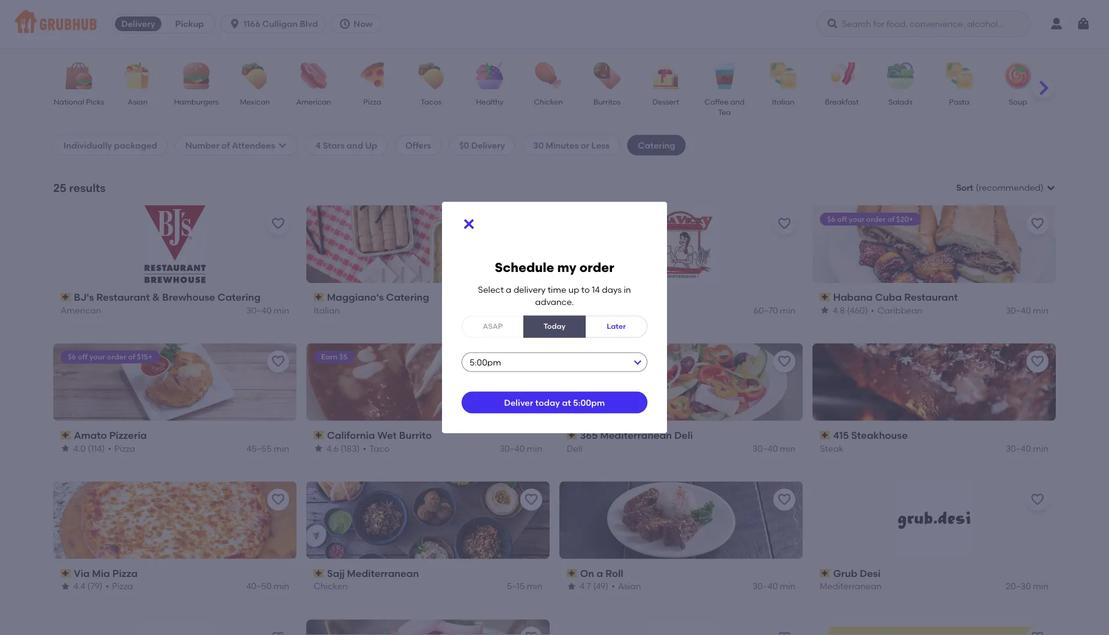 Task type: describe. For each thing, give the bounding box(es) containing it.
star icon image for via
[[61, 582, 70, 592]]

4.6
[[327, 443, 339, 454]]

schedule
[[495, 260, 554, 275]]

not only nuts logo image
[[827, 620, 1041, 635]]

pizza down pizzeria
[[114, 443, 135, 454]]

select
[[478, 285, 504, 295]]

california wet burrito
[[327, 429, 432, 441]]

20–30
[[1006, 581, 1031, 592]]

1 horizontal spatial deli
[[675, 429, 693, 441]]

today button
[[523, 316, 586, 338]]

hamburgers
[[174, 97, 219, 106]]

$5
[[339, 353, 348, 362]]

delivery inside button
[[121, 19, 155, 29]]

0 horizontal spatial italian
[[314, 305, 340, 315]]

coffee and tea
[[705, 97, 745, 117]]

california wet burrito link
[[314, 429, 542, 442]]

30–40 for 365 mediterranean deli
[[753, 443, 778, 454]]

2 horizontal spatial catering
[[638, 140, 675, 150]]

1 horizontal spatial svg image
[[1076, 17, 1091, 31]]

subscription pass image for amato pizzeria
[[61, 431, 71, 440]]

on
[[580, 568, 594, 579]]

blvd
[[300, 19, 318, 29]]

4.7
[[580, 581, 591, 592]]

1 vertical spatial asian
[[618, 581, 641, 592]]

picks
[[86, 97, 104, 106]]

restaurant inside the bj's restaurant & brewhouse catering link
[[96, 291, 150, 303]]

on a roll
[[580, 568, 624, 579]]

salads
[[889, 97, 913, 106]]

1 horizontal spatial chicken
[[534, 97, 563, 106]]

subscription pass image for california wet burrito
[[314, 431, 325, 440]]

soup image
[[997, 62, 1040, 89]]

days
[[602, 285, 622, 295]]

of for habana cuba restaurant
[[888, 215, 895, 223]]

today
[[544, 322, 566, 331]]

coffee
[[705, 97, 729, 106]]

tacos
[[421, 97, 442, 106]]

30–40 min for on a roll
[[753, 581, 796, 592]]

burritos image
[[586, 62, 629, 89]]

subscription pass image for sajj mediterranean
[[314, 569, 325, 578]]

mexican image
[[234, 62, 276, 89]]

0 horizontal spatial american
[[61, 305, 101, 315]]

365 mediterranean deli
[[580, 429, 693, 441]]

breakfast image
[[821, 62, 864, 89]]

1166 culligan blvd
[[243, 19, 318, 29]]

desi
[[860, 568, 881, 579]]

2 vertical spatial mediterranean
[[820, 581, 882, 592]]

breakfast
[[825, 97, 859, 106]]

pizza down the pizza image
[[363, 97, 381, 106]]

minutes
[[546, 140, 579, 150]]

delivery
[[514, 285, 546, 295]]

star icon image for amato
[[61, 444, 70, 453]]

a for roll
[[597, 568, 603, 579]]

deliver today at 5:00pm
[[504, 397, 605, 408]]

at
[[562, 397, 571, 408]]

up
[[365, 140, 377, 150]]

dessert image
[[645, 62, 687, 89]]

up
[[569, 285, 579, 295]]

maggiano's
[[327, 291, 384, 303]]

$6 for habana cuba restaurant
[[827, 215, 836, 223]]

$6 off your order of $20+
[[827, 215, 914, 223]]

45–55
[[247, 443, 272, 454]]

order for cuba
[[866, 215, 886, 223]]

365
[[580, 429, 598, 441]]

italian image
[[762, 62, 805, 89]]

casa vicky
[[580, 291, 634, 303]]

4.7 (49)
[[580, 581, 609, 592]]

40–50 min
[[246, 581, 289, 592]]

$15+
[[137, 353, 153, 362]]

4.4 (79)
[[73, 581, 103, 592]]

main navigation navigation
[[0, 0, 1109, 48]]

national picks image
[[57, 62, 100, 89]]

120–130
[[494, 305, 525, 315]]

offers
[[406, 140, 431, 150]]

individually packaged
[[64, 140, 157, 150]]

subscription pass image for casa vicky
[[567, 293, 578, 302]]

4.6 (183)
[[327, 443, 360, 454]]

pizzeria
[[109, 429, 147, 441]]

$20+
[[897, 215, 914, 223]]

to
[[581, 285, 590, 295]]

120–130 min
[[494, 305, 542, 315]]

• pizza for mia
[[106, 581, 133, 592]]

30–40 min for habana cuba restaurant
[[1006, 305, 1049, 315]]

5–15
[[507, 581, 525, 592]]

pizza inside "link"
[[112, 568, 138, 579]]

1166 culligan blvd button
[[221, 14, 331, 34]]

30–40 for 415 steakhouse
[[1006, 443, 1031, 454]]

min for california wet burrito
[[527, 443, 542, 454]]

svg image inside now button
[[339, 18, 351, 30]]

0 vertical spatial italian
[[772, 97, 795, 106]]

subscription pass image for habana cuba restaurant
[[820, 293, 831, 302]]

sajj mediterranean
[[327, 568, 419, 579]]

grub desi link
[[820, 567, 1049, 580]]

maggiano's catering link
[[314, 290, 542, 304]]

restaurant inside the habana cuba restaurant link
[[905, 291, 958, 303]]

brewhouse
[[162, 291, 215, 303]]

30–40 min for california wet burrito
[[500, 443, 542, 454]]

&
[[152, 291, 160, 303]]

samosa & curry logo image
[[136, 620, 214, 635]]

deliver today at 5:00pm button
[[462, 392, 648, 414]]

30–40 min for 365 mediterranean deli
[[753, 443, 796, 454]]

wet
[[378, 429, 397, 441]]

less
[[592, 140, 610, 150]]

time
[[548, 285, 567, 295]]

via
[[74, 568, 90, 579]]

a for delivery
[[506, 285, 512, 295]]

casa
[[580, 291, 606, 303]]

subscription pass image for grub desi
[[820, 569, 831, 578]]

$0 delivery
[[459, 140, 505, 150]]

30
[[533, 140, 544, 150]]

0 vertical spatial mexican
[[240, 97, 270, 106]]

min for habana cuba restaurant
[[1033, 305, 1049, 315]]

caribbean
[[878, 305, 923, 315]]

4
[[316, 140, 321, 150]]

subscription pass image for 415 steakhouse
[[820, 431, 831, 440]]

keilabasa logo image
[[642, 620, 720, 635]]

or
[[581, 140, 590, 150]]

0 horizontal spatial asian
[[128, 97, 148, 106]]

• asian
[[612, 581, 641, 592]]

earn
[[321, 353, 338, 362]]

national picks
[[54, 97, 104, 106]]

number of attendees
[[185, 140, 275, 150]]

subscription pass image for on a roll
[[567, 569, 578, 578]]

30–40 for habana cuba restaurant
[[1006, 305, 1031, 315]]

0 horizontal spatial chicken
[[314, 581, 348, 592]]

order for pizzeria
[[107, 353, 126, 362]]



Task type: vqa. For each thing, say whether or not it's contained in the screenshot.
Amato Pizzeria $6
yes



Task type: locate. For each thing, give the bounding box(es) containing it.
tacos image
[[410, 62, 453, 89]]

subscription pass image left via
[[61, 569, 71, 578]]

delivery right $0
[[471, 140, 505, 150]]

of for amato pizzeria
[[128, 353, 135, 362]]

1 horizontal spatial american
[[296, 97, 331, 106]]

steakhouse
[[851, 429, 908, 441]]

subscription pass image left the maggiano's
[[314, 293, 325, 302]]

min for bj's restaurant & brewhouse catering
[[274, 305, 289, 315]]

• pizza for pizzeria
[[108, 443, 135, 454]]

star icon image left 4.7
[[567, 582, 577, 592]]

60–70
[[754, 305, 778, 315]]

subscription pass image left "habana"
[[820, 293, 831, 302]]

min for grub desi
[[1033, 581, 1049, 592]]

now
[[353, 19, 373, 29]]

(79)
[[87, 581, 103, 592]]

min for sajj mediterranean
[[527, 581, 542, 592]]

0 vertical spatial deli
[[675, 429, 693, 441]]

taco
[[369, 443, 390, 454]]

(114)
[[88, 443, 105, 454]]

save this restaurant image
[[777, 216, 792, 231], [524, 355, 539, 369], [524, 493, 539, 507], [777, 493, 792, 507], [1030, 493, 1045, 507], [271, 631, 286, 635], [524, 631, 539, 635], [1030, 631, 1045, 635]]

pickup button
[[164, 14, 215, 34]]

0 vertical spatial mediterranean
[[600, 429, 672, 441]]

star icon image left 4.0
[[61, 444, 70, 453]]

1 vertical spatial a
[[597, 568, 603, 579]]

1 vertical spatial italian
[[314, 305, 340, 315]]

subscription pass image left sajj
[[314, 569, 325, 578]]

1 horizontal spatial catering
[[386, 291, 429, 303]]

min for 415 steakhouse
[[1033, 443, 1049, 454]]

culligan
[[262, 19, 298, 29]]

restaurant left &
[[96, 291, 150, 303]]

0 horizontal spatial mexican
[[240, 97, 270, 106]]

min for amato pizzeria
[[274, 443, 289, 454]]

svg image inside 1166 culligan blvd "button"
[[229, 18, 241, 30]]

60–70 min
[[754, 305, 796, 315]]

subscription pass image inside 'casa vicky' link
[[567, 293, 578, 302]]

amato pizzeria link
[[61, 429, 289, 442]]

1 horizontal spatial off
[[837, 215, 847, 223]]

subscription pass image inside sajj mediterranean link
[[314, 569, 325, 578]]

svg image
[[229, 18, 241, 30], [827, 18, 839, 30], [278, 140, 287, 150], [462, 217, 476, 232]]

subscription pass image left 365
[[567, 431, 578, 440]]

0 vertical spatial asian
[[128, 97, 148, 106]]

off
[[837, 215, 847, 223], [78, 353, 88, 362]]

healthy image
[[468, 62, 511, 89]]

0 horizontal spatial catering
[[218, 291, 261, 303]]

0 vertical spatial a
[[506, 285, 512, 295]]

•
[[871, 305, 875, 315], [108, 443, 111, 454], [363, 443, 366, 454], [106, 581, 109, 592], [612, 581, 615, 592]]

subscription pass image
[[567, 293, 578, 302], [314, 431, 325, 440], [61, 569, 71, 578], [567, 569, 578, 578]]

• for wet
[[363, 443, 366, 454]]

your for habana
[[849, 215, 865, 223]]

4.8
[[833, 305, 845, 315]]

casa vicky link
[[567, 290, 796, 304]]

• pizza down pizzeria
[[108, 443, 135, 454]]

bj's
[[74, 291, 94, 303]]

1 horizontal spatial and
[[731, 97, 745, 106]]

and up tea
[[731, 97, 745, 106]]

2 vertical spatial order
[[107, 353, 126, 362]]

save this restaurant image
[[271, 216, 286, 231], [1030, 216, 1045, 231], [271, 355, 286, 369], [777, 355, 792, 369], [1030, 355, 1045, 369], [271, 493, 286, 507], [777, 631, 792, 635]]

1 restaurant from the left
[[96, 291, 150, 303]]

mediterranean for sajj
[[347, 568, 419, 579]]

pasta
[[949, 97, 970, 106]]

off for habana cuba restaurant
[[837, 215, 847, 223]]

hamburgers image
[[175, 62, 218, 89]]

0 vertical spatial order
[[866, 215, 886, 223]]

30–40 min
[[246, 305, 289, 315], [1006, 305, 1049, 315], [500, 443, 542, 454], [753, 443, 796, 454], [1006, 443, 1049, 454], [753, 581, 796, 592]]

0 vertical spatial american
[[296, 97, 331, 106]]

your left $15+
[[89, 353, 105, 362]]

tea
[[718, 108, 731, 117]]

star icon image left 4.4
[[61, 582, 70, 592]]

min
[[274, 305, 289, 315], [527, 305, 542, 315], [780, 305, 796, 315], [1033, 305, 1049, 315], [274, 443, 289, 454], [527, 443, 542, 454], [780, 443, 796, 454], [1033, 443, 1049, 454], [274, 581, 289, 592], [527, 581, 542, 592], [780, 581, 796, 592], [1033, 581, 1049, 592]]

habana cuba restaurant link
[[820, 290, 1049, 304]]

a right select
[[506, 285, 512, 295]]

bj's restaurant & brewhouse catering link
[[61, 290, 289, 304]]

30–40 for on a roll
[[753, 581, 778, 592]]

30 minutes or less
[[533, 140, 610, 150]]

45–55 min
[[247, 443, 289, 454]]

1 vertical spatial delivery
[[471, 140, 505, 150]]

habana
[[833, 291, 873, 303]]

subscription pass image inside the bj's restaurant & brewhouse catering link
[[61, 293, 71, 302]]

casa vicky logo image
[[642, 205, 720, 283]]

subscription pass image for maggiano's catering
[[314, 293, 325, 302]]

via mia pizza
[[74, 568, 138, 579]]

min for maggiano's catering
[[527, 305, 542, 315]]

• for mia
[[106, 581, 109, 592]]

1 vertical spatial mediterranean
[[347, 568, 419, 579]]

1 vertical spatial american
[[61, 305, 101, 315]]

subscription pass image
[[61, 293, 71, 302], [314, 293, 325, 302], [820, 293, 831, 302], [61, 431, 71, 440], [567, 431, 578, 440], [820, 431, 831, 440], [314, 569, 325, 578], [820, 569, 831, 578]]

california
[[327, 429, 375, 441]]

your left $20+
[[849, 215, 865, 223]]

0 vertical spatial off
[[837, 215, 847, 223]]

30–40 for bj's restaurant & brewhouse catering
[[246, 305, 272, 315]]

1 horizontal spatial delivery
[[471, 140, 505, 150]]

4.8 (460)
[[833, 305, 868, 315]]

of right number
[[222, 140, 230, 150]]

later button
[[585, 316, 648, 338]]

star icon image
[[820, 305, 830, 315], [61, 444, 70, 453], [314, 444, 324, 453], [61, 582, 70, 592], [567, 582, 577, 592]]

0 horizontal spatial restaurant
[[96, 291, 150, 303]]

dessert
[[653, 97, 679, 106]]

0 vertical spatial of
[[222, 140, 230, 150]]

grub desi
[[833, 568, 881, 579]]

american image
[[292, 62, 335, 89]]

min for 365 mediterranean deli
[[780, 443, 796, 454]]

mediterranean down grub
[[820, 581, 882, 592]]

grub desi logo image
[[896, 482, 973, 559]]

1 vertical spatial of
[[888, 215, 895, 223]]

pasta image
[[938, 62, 981, 89]]

• down amato pizzeria
[[108, 443, 111, 454]]

1 horizontal spatial $6
[[827, 215, 836, 223]]

40–50
[[246, 581, 272, 592]]

1 vertical spatial your
[[89, 353, 105, 362]]

30–40
[[246, 305, 272, 315], [1006, 305, 1031, 315], [500, 443, 525, 454], [753, 443, 778, 454], [1006, 443, 1031, 454], [753, 581, 778, 592]]

asap
[[483, 322, 503, 331]]

a inside "link"
[[597, 568, 603, 579]]

a right on
[[597, 568, 603, 579]]

• for a
[[612, 581, 615, 592]]

pizza down via mia pizza
[[112, 581, 133, 592]]

1 vertical spatial and
[[347, 140, 363, 150]]

• for pizzeria
[[108, 443, 111, 454]]

0 vertical spatial your
[[849, 215, 865, 223]]

0 horizontal spatial a
[[506, 285, 512, 295]]

number
[[185, 140, 219, 150]]

habana cuba restaurant
[[833, 291, 958, 303]]

asian down roll
[[618, 581, 641, 592]]

of left $15+
[[128, 353, 135, 362]]

1 horizontal spatial a
[[597, 568, 603, 579]]

delivery button
[[113, 14, 164, 34]]

mediterranean
[[600, 429, 672, 441], [347, 568, 419, 579], [820, 581, 882, 592]]

(460)
[[847, 305, 868, 315]]

• right (460)
[[871, 305, 875, 315]]

1 vertical spatial • pizza
[[106, 581, 133, 592]]

• pizza down via mia pizza
[[106, 581, 133, 592]]

0 horizontal spatial deli
[[567, 443, 583, 454]]

amato
[[74, 429, 107, 441]]

your for amato
[[89, 353, 105, 362]]

restaurant up "caribbean" in the top right of the page
[[905, 291, 958, 303]]

chicken down 'chicken' image
[[534, 97, 563, 106]]

pickup
[[175, 19, 204, 29]]

1 horizontal spatial of
[[222, 140, 230, 150]]

subscription pass image left to
[[567, 293, 578, 302]]

subscription pass image inside 365 mediterranean deli link
[[567, 431, 578, 440]]

burritos
[[594, 97, 621, 106]]

burrito
[[399, 429, 432, 441]]

4.0
[[73, 443, 86, 454]]

svg image
[[1076, 17, 1091, 31], [339, 18, 351, 30]]

italian down the maggiano's
[[314, 305, 340, 315]]

1 horizontal spatial italian
[[772, 97, 795, 106]]

1 vertical spatial deli
[[567, 443, 583, 454]]

min for via mia pizza
[[274, 581, 289, 592]]

asian image
[[116, 62, 159, 89]]

2 vertical spatial of
[[128, 353, 135, 362]]

order left $15+
[[107, 353, 126, 362]]

mexican down mexican image in the top left of the page
[[240, 97, 270, 106]]

chicken image
[[527, 62, 570, 89]]

1 vertical spatial order
[[580, 260, 614, 275]]

min for on a roll
[[780, 581, 796, 592]]

0 vertical spatial $6
[[827, 215, 836, 223]]

catering right brewhouse
[[218, 291, 261, 303]]

2 horizontal spatial order
[[866, 215, 886, 223]]

subscription pass image inside on a roll "link"
[[567, 569, 578, 578]]

365 mediterranean deli link
[[567, 429, 796, 442]]

american down "american" image
[[296, 97, 331, 106]]

pizza
[[363, 97, 381, 106], [114, 443, 135, 454], [112, 568, 138, 579], [112, 581, 133, 592]]

0 horizontal spatial order
[[107, 353, 126, 362]]

subscription pass image inside 415 steakhouse link
[[820, 431, 831, 440]]

chicken
[[534, 97, 563, 106], [314, 581, 348, 592]]

of left $20+
[[888, 215, 895, 223]]

subscription pass image left california
[[314, 431, 325, 440]]

$6 for amato pizzeria
[[68, 353, 76, 362]]

0 horizontal spatial $6
[[68, 353, 76, 362]]

0 vertical spatial delivery
[[121, 19, 155, 29]]

(183)
[[341, 443, 360, 454]]

chicken down sajj
[[314, 581, 348, 592]]

earn $5
[[321, 353, 348, 362]]

subscription pass image inside via mia pizza "link"
[[61, 569, 71, 578]]

5:00pm
[[573, 397, 605, 408]]

attendees
[[232, 140, 275, 150]]

restaurant
[[96, 291, 150, 303], [905, 291, 958, 303]]

pizza right mia
[[112, 568, 138, 579]]

and left "up"
[[347, 140, 363, 150]]

subscription pass image inside amato pizzeria link
[[61, 431, 71, 440]]

on a roll link
[[567, 567, 796, 580]]

• right (49)
[[612, 581, 615, 592]]

subscription pass image left bj's
[[61, 293, 71, 302]]

mediterranean right sajj
[[347, 568, 419, 579]]

catering right the maggiano's
[[386, 291, 429, 303]]

1 horizontal spatial order
[[580, 260, 614, 275]]

4.0 (114)
[[73, 443, 105, 454]]

star icon image for habana
[[820, 305, 830, 315]]

mediterranean right 365
[[600, 429, 672, 441]]

20–30 min
[[1006, 581, 1049, 592]]

415 steakhouse link
[[820, 429, 1049, 442]]

1 horizontal spatial restaurant
[[905, 291, 958, 303]]

subscription pass image left on
[[567, 569, 578, 578]]

mediterranean for 365
[[600, 429, 672, 441]]

roll
[[606, 568, 624, 579]]

my
[[557, 260, 577, 275]]

amato pizzeria
[[74, 429, 147, 441]]

vicky
[[608, 291, 634, 303]]

delivery left pickup button
[[121, 19, 155, 29]]

mexican down casa
[[567, 305, 602, 315]]

1 vertical spatial $6
[[68, 353, 76, 362]]

25
[[53, 181, 66, 195]]

1 horizontal spatial mexican
[[567, 305, 602, 315]]

subscription pass image inside grub desi 'link'
[[820, 569, 831, 578]]

american down bj's
[[61, 305, 101, 315]]

• right (183) on the bottom left of the page
[[363, 443, 366, 454]]

1 vertical spatial mexican
[[567, 305, 602, 315]]

in
[[624, 285, 631, 295]]

star icon image left 4.6
[[314, 444, 324, 453]]

subscription pass image left grub
[[820, 569, 831, 578]]

american
[[296, 97, 331, 106], [61, 305, 101, 315]]

subscription pass image inside california wet burrito link
[[314, 431, 325, 440]]

a inside select a delivery time up to 14 days in advance.
[[506, 285, 512, 295]]

mia
[[92, 568, 110, 579]]

0 vertical spatial • pizza
[[108, 443, 135, 454]]

1166
[[243, 19, 260, 29]]

1 vertical spatial chicken
[[314, 581, 348, 592]]

and inside coffee and tea
[[731, 97, 745, 106]]

2 restaurant from the left
[[905, 291, 958, 303]]

0 horizontal spatial svg image
[[339, 18, 351, 30]]

0 horizontal spatial and
[[347, 140, 363, 150]]

2 horizontal spatial of
[[888, 215, 895, 223]]

order up '14'
[[580, 260, 614, 275]]

0 horizontal spatial your
[[89, 353, 105, 362]]

deliver
[[504, 397, 533, 408]]

30–40 min for 415 steakhouse
[[1006, 443, 1049, 454]]

star icon image for on
[[567, 582, 577, 592]]

individually
[[64, 140, 112, 150]]

today
[[535, 397, 560, 408]]

catering down dessert
[[638, 140, 675, 150]]

subscription pass image for bj's restaurant & brewhouse catering
[[61, 293, 71, 302]]

min for casa vicky
[[780, 305, 796, 315]]

italian
[[772, 97, 795, 106], [314, 305, 340, 315]]

star icon image for california
[[314, 444, 324, 453]]

asap button
[[462, 316, 524, 338]]

italian down the italian image on the top right
[[772, 97, 795, 106]]

order left $20+
[[866, 215, 886, 223]]

your
[[849, 215, 865, 223], [89, 353, 105, 362]]

bj's restaurant & brewhouse catering logo image
[[144, 205, 206, 283]]

0 horizontal spatial delivery
[[121, 19, 155, 29]]

subscription pass image inside the habana cuba restaurant link
[[820, 293, 831, 302]]

salads image
[[879, 62, 922, 89]]

4.4
[[73, 581, 85, 592]]

now button
[[331, 14, 385, 34]]

0 horizontal spatial of
[[128, 353, 135, 362]]

of
[[222, 140, 230, 150], [888, 215, 895, 223], [128, 353, 135, 362]]

coffee and tea image
[[703, 62, 746, 89]]

• taco
[[363, 443, 390, 454]]

0 horizontal spatial off
[[78, 353, 88, 362]]

• for cuba
[[871, 305, 875, 315]]

30–40 min for bj's restaurant & brewhouse catering
[[246, 305, 289, 315]]

1 horizontal spatial mediterranean
[[600, 429, 672, 441]]

0 vertical spatial and
[[731, 97, 745, 106]]

• right (79)
[[106, 581, 109, 592]]

asian down asian image
[[128, 97, 148, 106]]

5–15 min
[[507, 581, 542, 592]]

off for amato pizzeria
[[78, 353, 88, 362]]

mexican
[[240, 97, 270, 106], [567, 305, 602, 315]]

30–40 for california wet burrito
[[500, 443, 525, 454]]

• caribbean
[[871, 305, 923, 315]]

1 horizontal spatial asian
[[618, 581, 641, 592]]

0 vertical spatial chicken
[[534, 97, 563, 106]]

2 horizontal spatial mediterranean
[[820, 581, 882, 592]]

subscription pass image up steak
[[820, 431, 831, 440]]

subscription pass image for 365 mediterranean deli
[[567, 431, 578, 440]]

1 horizontal spatial your
[[849, 215, 865, 223]]

0 horizontal spatial mediterranean
[[347, 568, 419, 579]]

subscription pass image inside maggiano's catering link
[[314, 293, 325, 302]]

subscription pass image for via mia pizza
[[61, 569, 71, 578]]

1 vertical spatial off
[[78, 353, 88, 362]]

subscription pass image left amato
[[61, 431, 71, 440]]

star icon image left 4.8
[[820, 305, 830, 315]]

pizza image
[[351, 62, 394, 89]]



